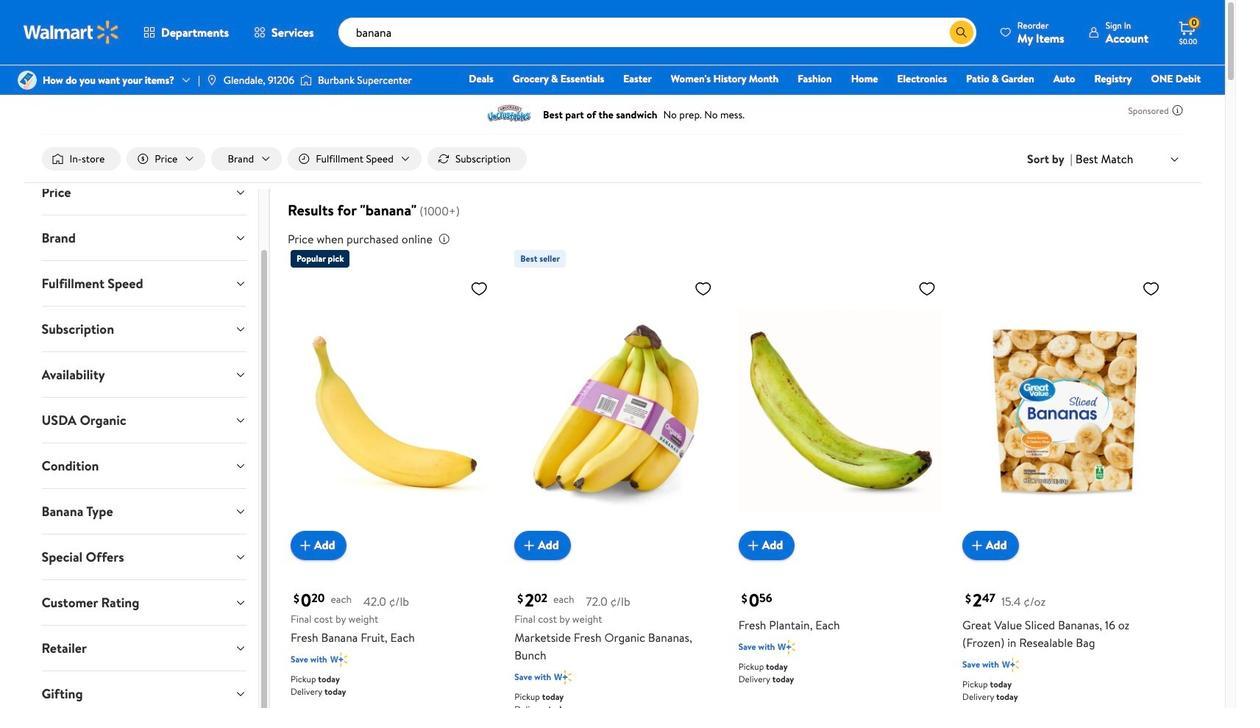 Task type: describe. For each thing, give the bounding box(es) containing it.
7 tab from the top
[[30, 444, 258, 489]]

1 tab from the top
[[30, 170, 258, 215]]

legal information image
[[439, 233, 450, 245]]

walmart plus image for marketside fresh organic bananas, bunch image
[[554, 671, 572, 686]]

Search search field
[[338, 18, 977, 47]]

10 tab from the top
[[30, 581, 258, 626]]

1 horizontal spatial  image
[[300, 73, 312, 88]]

clear search field text image
[[933, 26, 944, 38]]

add to cart image for great value sliced bananas, 16 oz (frozen) in resealable bag image at right
[[969, 537, 987, 555]]

add to cart image for marketside fresh organic bananas, bunch image
[[521, 537, 538, 555]]

search icon image
[[956, 27, 968, 38]]

sign in to add to favorites list, fresh plantain, each image
[[919, 280, 936, 298]]

sort by best match image
[[1169, 154, 1181, 165]]

4 tab from the top
[[30, 307, 258, 352]]

sign in to add to favorites list, fresh banana fruit, each image
[[471, 280, 488, 298]]



Task type: vqa. For each thing, say whether or not it's contained in the screenshot.
left Seasonal Décor "LINK"
no



Task type: locate. For each thing, give the bounding box(es) containing it.
fresh plantain, each image
[[739, 274, 942, 549]]

0 horizontal spatial  image
[[206, 74, 218, 86]]

walmart plus image
[[330, 653, 348, 668], [1003, 658, 1020, 673], [554, 671, 572, 686]]

 image
[[300, 73, 312, 88], [206, 74, 218, 86]]

0 horizontal spatial walmart plus image
[[330, 653, 348, 668]]

3 add to cart image from the left
[[745, 537, 762, 555]]

5 tab from the top
[[30, 353, 258, 398]]

tab
[[30, 170, 258, 215], [30, 216, 258, 261], [30, 261, 258, 306], [30, 307, 258, 352], [30, 353, 258, 398], [30, 398, 258, 443], [30, 444, 258, 489], [30, 490, 258, 535], [30, 535, 258, 580], [30, 581, 258, 626], [30, 627, 258, 671], [30, 672, 258, 709]]

11 tab from the top
[[30, 627, 258, 671]]

9 tab from the top
[[30, 535, 258, 580]]

1 horizontal spatial walmart plus image
[[554, 671, 572, 686]]

sort and filter section element
[[24, 135, 1202, 183]]

add to cart image for fresh banana fruit, each image in the left of the page
[[297, 537, 314, 555]]

4 add to cart image from the left
[[969, 537, 987, 555]]

Walmart Site-Wide search field
[[338, 18, 977, 47]]

1 add to cart image from the left
[[297, 537, 314, 555]]

 image
[[18, 71, 37, 90]]

walmart plus image for fresh banana fruit, each image in the left of the page
[[330, 653, 348, 668]]

sign in to add to favorites list, great value sliced bananas, 16 oz (frozen) in resealable bag image
[[1143, 280, 1161, 298]]

3 tab from the top
[[30, 261, 258, 306]]

ad disclaimer and feedback image
[[1172, 105, 1184, 116]]

walmart plus image
[[779, 640, 796, 655]]

marketside fresh organic bananas, bunch image
[[515, 274, 718, 549]]

walmart image
[[24, 21, 119, 44]]

add to cart image
[[297, 537, 314, 555], [521, 537, 538, 555], [745, 537, 762, 555], [969, 537, 987, 555]]

8 tab from the top
[[30, 490, 258, 535]]

add to cart image for fresh plantain, each image on the right of page
[[745, 537, 762, 555]]

fresh banana fruit, each image
[[291, 274, 494, 549]]

great value sliced bananas, 16 oz (frozen) in resealable bag image
[[963, 274, 1166, 549]]

6 tab from the top
[[30, 398, 258, 443]]

2 horizontal spatial walmart plus image
[[1003, 658, 1020, 673]]

2 tab from the top
[[30, 216, 258, 261]]

12 tab from the top
[[30, 672, 258, 709]]

sign in to add to favorites list, marketside fresh organic bananas, bunch image
[[695, 280, 712, 298]]

2 add to cart image from the left
[[521, 537, 538, 555]]



